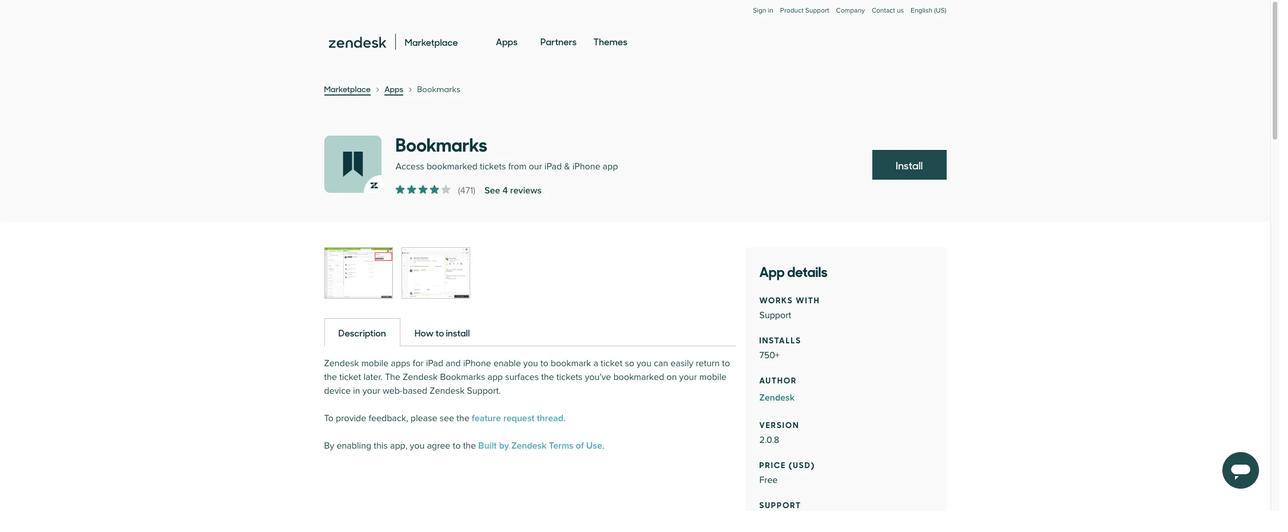 Task type: locate. For each thing, give the bounding box(es) containing it.
the
[[324, 371, 337, 383], [542, 371, 554, 383], [457, 413, 470, 424], [463, 440, 476, 452]]

thread
[[537, 413, 564, 424]]

in right device
[[353, 385, 360, 397]]

zendesk up device
[[324, 358, 359, 369]]

apps link right marketplace link
[[385, 83, 404, 96]]

1 vertical spatial bookmarked
[[614, 371, 665, 383]]

0 horizontal spatial mobile
[[362, 358, 389, 369]]

how to install
[[415, 326, 470, 339]]

preview image of app image
[[325, 248, 392, 298], [402, 248, 470, 298]]

zendesk image
[[329, 37, 386, 48]]

&
[[565, 161, 570, 172]]

1 preview image of app image from the left
[[325, 248, 392, 298]]

tickets up see
[[480, 161, 506, 172]]

0 vertical spatial in
[[768, 6, 774, 15]]

(usd)
[[789, 458, 816, 470]]

1 horizontal spatial .
[[603, 440, 605, 452]]

0 horizontal spatial bookmarked
[[427, 161, 478, 172]]

zendesk right by
[[512, 440, 547, 452]]

see 4 reviews
[[485, 185, 542, 196]]

star fill image
[[407, 185, 416, 194], [419, 185, 428, 194]]

to right how
[[436, 326, 444, 339]]

2 star fill image from the left
[[419, 185, 428, 194]]

0 vertical spatial bookmarks
[[417, 84, 461, 94]]

0 horizontal spatial in
[[353, 385, 360, 397]]

0 horizontal spatial iphone
[[463, 358, 491, 369]]

0 vertical spatial bookmarked
[[427, 161, 478, 172]]

the left built
[[463, 440, 476, 452]]

app inside zendesk mobile apps for ipad and iphone enable you to bookmark a ticket so you can easily return to the ticket later. the zendesk bookmarks app surfaces the tickets you've bookmarked on your mobile device in your web-based zendesk support.
[[488, 371, 503, 383]]

0 vertical spatial your
[[680, 371, 697, 383]]

support
[[806, 6, 830, 15], [760, 310, 792, 321], [760, 499, 802, 511]]

0 vertical spatial ticket
[[601, 358, 623, 369]]

1 star fill image from the left
[[396, 185, 405, 194]]

apps
[[391, 358, 411, 369]]

works with support
[[760, 294, 821, 321]]

mobile down return
[[700, 371, 727, 383]]

a
[[594, 358, 599, 369]]

1 vertical spatial bookmarks
[[396, 130, 488, 157]]

bookmarked
[[427, 161, 478, 172], [614, 371, 665, 383]]

tickets inside zendesk mobile apps for ipad and iphone enable you to bookmark a ticket so you can easily return to the ticket later. the zendesk bookmarks app surfaces the tickets you've bookmarked on your mobile device in your web-based zendesk support.
[[557, 371, 583, 383]]

you up surfaces
[[524, 358, 538, 369]]

0 horizontal spatial your
[[363, 385, 381, 397]]

1 vertical spatial iphone
[[463, 358, 491, 369]]

1 vertical spatial support
[[760, 310, 792, 321]]

bookmarks inside bookmarks access bookmarked tickets from our ipad & iphone app
[[396, 130, 488, 157]]

( 471 )
[[458, 185, 476, 196]]

mobile
[[362, 358, 389, 369], [700, 371, 727, 383]]

4
[[503, 185, 508, 196]]

mobile up later. at the left of the page
[[362, 358, 389, 369]]

0 horizontal spatial ipad
[[426, 358, 444, 369]]

0 vertical spatial app
[[603, 161, 618, 172]]

0 vertical spatial ipad
[[545, 161, 562, 172]]

ipad inside bookmarks access bookmarked tickets from our ipad & iphone app
[[545, 161, 562, 172]]

apps link
[[496, 25, 518, 58], [385, 83, 404, 96]]

in
[[768, 6, 774, 15], [353, 385, 360, 397]]

english (us) link
[[911, 6, 947, 26]]

2 vertical spatial bookmarks
[[440, 371, 485, 383]]

2 horizontal spatial you
[[637, 358, 652, 369]]

0 horizontal spatial apps link
[[385, 83, 404, 96]]

install
[[446, 326, 470, 339]]

0 vertical spatial tickets
[[480, 161, 506, 172]]

iphone right &
[[573, 161, 601, 172]]

0 horizontal spatial ticket
[[340, 371, 361, 383]]

surfaces
[[505, 371, 539, 383]]

1 horizontal spatial star fill image
[[430, 185, 439, 194]]

english (us)
[[911, 6, 947, 15]]

ipad right for
[[426, 358, 444, 369]]

app,
[[390, 440, 408, 452]]

1 vertical spatial ticket
[[340, 371, 361, 383]]

so
[[625, 358, 635, 369]]

apps link left partners link
[[496, 25, 518, 58]]

partners
[[541, 35, 577, 48]]

1 vertical spatial mobile
[[700, 371, 727, 383]]

description
[[339, 326, 386, 339]]

1 horizontal spatial ipad
[[545, 161, 562, 172]]

support right product
[[806, 6, 830, 15]]

1 horizontal spatial star fill image
[[419, 185, 428, 194]]

support inside works with support
[[760, 310, 792, 321]]

1 vertical spatial tickets
[[557, 371, 583, 383]]

support inside global-navigation-secondary element
[[806, 6, 830, 15]]

star fill image
[[396, 185, 405, 194], [430, 185, 439, 194], [442, 185, 451, 194]]

sign in link
[[753, 6, 774, 15]]

1 horizontal spatial your
[[680, 371, 697, 383]]

1 vertical spatial apps
[[385, 83, 404, 94]]

1 horizontal spatial app
[[603, 161, 618, 172]]

1 vertical spatial in
[[353, 385, 360, 397]]

app right &
[[603, 161, 618, 172]]

1 horizontal spatial in
[[768, 6, 774, 15]]

on
[[667, 371, 677, 383]]

ticket right the a
[[601, 358, 623, 369]]

0 horizontal spatial star fill image
[[396, 185, 405, 194]]

1 horizontal spatial preview image of app image
[[402, 248, 470, 298]]

0 horizontal spatial preview image of app image
[[325, 248, 392, 298]]

bookmarks for bookmarks access bookmarked tickets from our ipad & iphone app
[[396, 130, 488, 157]]

iphone right and
[[463, 358, 491, 369]]

you right so
[[637, 358, 652, 369]]

ipad
[[545, 161, 562, 172], [426, 358, 444, 369]]

support down works
[[760, 310, 792, 321]]

. up terms
[[564, 413, 566, 424]]

this
[[374, 440, 388, 452]]

the
[[385, 371, 401, 383]]

app up support.
[[488, 371, 503, 383]]

app details
[[760, 260, 828, 281]]

)
[[473, 185, 476, 196]]

.
[[564, 413, 566, 424], [603, 440, 605, 452]]

in inside global-navigation-secondary element
[[768, 6, 774, 15]]

1 vertical spatial app
[[488, 371, 503, 383]]

0 vertical spatial support
[[806, 6, 830, 15]]

device
[[324, 385, 351, 397]]

0 horizontal spatial app
[[488, 371, 503, 383]]

later.
[[364, 371, 383, 383]]

provide
[[336, 413, 366, 424]]

apps right marketplace
[[385, 83, 404, 94]]

zendesk
[[324, 358, 359, 369], [403, 371, 438, 383], [430, 385, 465, 397], [760, 392, 795, 404], [512, 440, 547, 452]]

of
[[576, 440, 584, 452]]

your
[[680, 371, 697, 383], [363, 385, 381, 397]]

0 horizontal spatial tickets
[[480, 161, 506, 172]]

0 vertical spatial iphone
[[573, 161, 601, 172]]

ipad left &
[[545, 161, 562, 172]]

0 horizontal spatial you
[[410, 440, 425, 452]]

return
[[696, 358, 720, 369]]

tickets down bookmark
[[557, 371, 583, 383]]

use
[[587, 440, 603, 452]]

in inside zendesk mobile apps for ipad and iphone enable you to bookmark a ticket so you can easily return to the ticket later. the zendesk bookmarks app surfaces the tickets you've bookmarked on your mobile device in your web-based zendesk support.
[[353, 385, 360, 397]]

to right return
[[722, 358, 730, 369]]

bookmarks for bookmarks
[[417, 84, 461, 94]]

us
[[897, 6, 904, 15]]

app
[[760, 260, 785, 281]]

iphone inside bookmarks access bookmarked tickets from our ipad & iphone app
[[573, 161, 601, 172]]

1 horizontal spatial iphone
[[573, 161, 601, 172]]

apps
[[496, 35, 518, 48], [385, 83, 404, 94]]

0 vertical spatial .
[[564, 413, 566, 424]]

bookmarked down so
[[614, 371, 665, 383]]

in right the sign
[[768, 6, 774, 15]]

1 horizontal spatial apps link
[[496, 25, 518, 58]]

you right app,
[[410, 440, 425, 452]]

2 horizontal spatial star fill image
[[442, 185, 451, 194]]

iphone inside zendesk mobile apps for ipad and iphone enable you to bookmark a ticket so you can easily return to the ticket later. the zendesk bookmarks app surfaces the tickets you've bookmarked on your mobile device in your web-based zendesk support.
[[463, 358, 491, 369]]

request
[[504, 413, 535, 424]]

1 vertical spatial ipad
[[426, 358, 444, 369]]

product
[[781, 6, 804, 15]]

ticket up device
[[340, 371, 361, 383]]

1 horizontal spatial tickets
[[557, 371, 583, 383]]

support.
[[467, 385, 501, 397]]

support down free
[[760, 499, 802, 511]]

your down later. at the left of the page
[[363, 385, 381, 397]]

. right "of"
[[603, 440, 605, 452]]

bookmarked up ( at the top
[[427, 161, 478, 172]]

zendesk down author
[[760, 392, 795, 404]]

to
[[436, 326, 444, 339], [541, 358, 549, 369], [722, 358, 730, 369], [453, 440, 461, 452]]

bookmarks inside zendesk mobile apps for ipad and iphone enable you to bookmark a ticket so you can easily return to the ticket later. the zendesk bookmarks app surfaces the tickets you've bookmarked on your mobile device in your web-based zendesk support.
[[440, 371, 485, 383]]

your down easily
[[680, 371, 697, 383]]

based
[[403, 385, 428, 397]]

0 horizontal spatial apps
[[385, 83, 404, 94]]

apps left partners
[[496, 35, 518, 48]]

install button
[[873, 150, 947, 180]]

0 horizontal spatial star fill image
[[407, 185, 416, 194]]

feature
[[472, 413, 501, 424]]

1 horizontal spatial apps
[[496, 35, 518, 48]]

ticket
[[601, 358, 623, 369], [340, 371, 361, 383]]

1 horizontal spatial bookmarked
[[614, 371, 665, 383]]

by enabling this app, you agree to the built by zendesk terms of use .
[[324, 440, 605, 452]]

you
[[524, 358, 538, 369], [637, 358, 652, 369], [410, 440, 425, 452]]

ipad inside zendesk mobile apps for ipad and iphone enable you to bookmark a ticket so you can easily return to the ticket later. the zendesk bookmarks app surfaces the tickets you've bookmarked on your mobile device in your web-based zendesk support.
[[426, 358, 444, 369]]

please
[[411, 413, 438, 424]]

tab list
[[324, 318, 736, 346]]

app
[[603, 161, 618, 172], [488, 371, 503, 383]]

tickets
[[480, 161, 506, 172], [557, 371, 583, 383]]



Task type: vqa. For each thing, say whether or not it's contained in the screenshot.
'Select a language for using Zendesk'
no



Task type: describe. For each thing, give the bounding box(es) containing it.
0 vertical spatial apps
[[496, 35, 518, 48]]

install
[[896, 158, 923, 172]]

1 vertical spatial .
[[603, 440, 605, 452]]

version
[[760, 418, 800, 430]]

marketplace
[[324, 83, 371, 94]]

2 preview image of app image from the left
[[402, 248, 470, 298]]

english
[[911, 6, 933, 15]]

(
[[458, 185, 460, 196]]

company link
[[837, 6, 865, 26]]

750+
[[760, 350, 780, 361]]

built
[[479, 440, 497, 452]]

1 horizontal spatial ticket
[[601, 358, 623, 369]]

contact us link
[[872, 6, 904, 15]]

0 vertical spatial apps link
[[496, 25, 518, 58]]

and
[[446, 358, 461, 369]]

tab list containing description
[[324, 318, 736, 346]]

how
[[415, 326, 434, 339]]

2.0.8
[[760, 434, 780, 446]]

author
[[760, 374, 797, 386]]

product support link
[[781, 6, 830, 15]]

easily
[[671, 358, 694, 369]]

installs 750+
[[760, 334, 802, 361]]

2 vertical spatial support
[[760, 499, 802, 511]]

the up device
[[324, 371, 337, 383]]

can
[[654, 358, 669, 369]]

for
[[413, 358, 424, 369]]

see
[[440, 413, 454, 424]]

to left bookmark
[[541, 358, 549, 369]]

contact
[[872, 6, 896, 15]]

bookmarked inside bookmarks access bookmarked tickets from our ipad & iphone app
[[427, 161, 478, 172]]

zendesk mobile apps for ipad and iphone enable you to bookmark a ticket so you can easily return to the ticket later. the zendesk bookmarks app surfaces the tickets you've bookmarked on your mobile device in your web-based zendesk support.
[[324, 358, 730, 397]]

reviews
[[510, 185, 542, 196]]

bookmarked inside zendesk mobile apps for ipad and iphone enable you to bookmark a ticket so you can easily return to the ticket later. the zendesk bookmarks app surfaces the tickets you've bookmarked on your mobile device in your web-based zendesk support.
[[614, 371, 665, 383]]

zendesk up 'see'
[[430, 385, 465, 397]]

details
[[788, 260, 828, 281]]

free
[[760, 474, 778, 486]]

our
[[529, 161, 542, 172]]

access
[[396, 161, 425, 172]]

partners link
[[541, 25, 577, 58]]

3 star fill image from the left
[[442, 185, 451, 194]]

terms
[[549, 440, 574, 452]]

version 2.0.8
[[760, 418, 800, 446]]

to right agree
[[453, 440, 461, 452]]

0 horizontal spatial .
[[564, 413, 566, 424]]

by
[[324, 440, 334, 452]]

to inside tab list
[[436, 326, 444, 339]]

company
[[837, 6, 865, 15]]

zendesk down for
[[403, 371, 438, 383]]

1 star fill image from the left
[[407, 185, 416, 194]]

themes link
[[594, 25, 628, 58]]

themes
[[594, 35, 628, 48]]

471
[[460, 185, 473, 196]]

installs
[[760, 334, 802, 346]]

from
[[509, 161, 527, 172]]

sign
[[753, 6, 767, 15]]

bookmark
[[551, 358, 591, 369]]

by
[[499, 440, 509, 452]]

see
[[485, 185, 500, 196]]

bookmarks access bookmarked tickets from our ipad & iphone app
[[396, 130, 618, 172]]

global-navigation-secondary element
[[324, 0, 947, 26]]

feedback,
[[369, 413, 408, 424]]

zendesk inside zendesk link
[[760, 392, 795, 404]]

product support
[[781, 6, 830, 15]]

enabling
[[337, 440, 372, 452]]

1 vertical spatial apps link
[[385, 83, 404, 96]]

agree
[[427, 440, 451, 452]]

tickets inside bookmarks access bookmarked tickets from our ipad & iphone app
[[480, 161, 506, 172]]

sign in
[[753, 6, 774, 15]]

price (usd) free
[[760, 458, 816, 486]]

the right 'see'
[[457, 413, 470, 424]]

2 star fill image from the left
[[430, 185, 439, 194]]

the right surfaces
[[542, 371, 554, 383]]

(us)
[[935, 6, 947, 15]]

you've
[[585, 371, 611, 383]]

1 vertical spatial your
[[363, 385, 381, 397]]

feature request thread link
[[472, 413, 564, 424]]

app inside bookmarks access bookmarked tickets from our ipad & iphone app
[[603, 161, 618, 172]]

built by zendesk terms of use link
[[479, 440, 603, 452]]

see 4 reviews link
[[485, 184, 542, 197]]

with
[[796, 294, 821, 306]]

1 horizontal spatial you
[[524, 358, 538, 369]]

to
[[324, 413, 334, 424]]

enable
[[494, 358, 521, 369]]

1 horizontal spatial mobile
[[700, 371, 727, 383]]

to provide feedback, please see the feature request thread .
[[324, 413, 566, 424]]

0 vertical spatial mobile
[[362, 358, 389, 369]]

contact us
[[872, 6, 904, 15]]

works
[[760, 294, 794, 306]]

web-
[[383, 385, 403, 397]]

price
[[760, 458, 787, 470]]

marketplace link
[[324, 83, 371, 96]]



